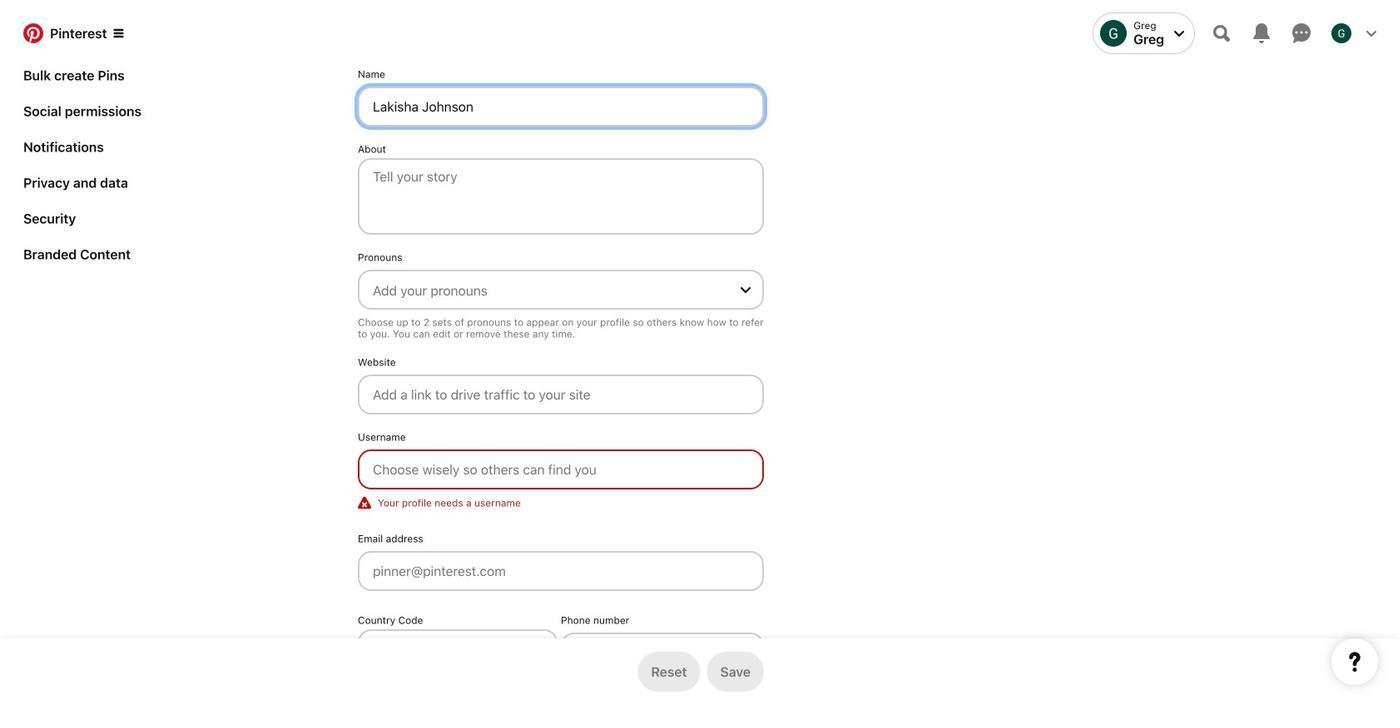 Task type: locate. For each thing, give the bounding box(es) containing it.
dynamic badge dropdown menu button image
[[114, 28, 124, 38]]

None field
[[351, 251, 771, 346]]

list
[[17, 0, 183, 276]]

primary navigation header navigation
[[10, 3, 1389, 63]]

123-356-7890 text field
[[561, 633, 764, 673]]

greg image
[[1332, 23, 1352, 43]]

Choose wisely so others can find you text field
[[358, 450, 764, 490]]



Task type: describe. For each thing, give the bounding box(es) containing it.
pinterest image
[[23, 23, 43, 43]]

account switcher arrow icon image
[[1175, 28, 1185, 38]]

Type your name text field
[[358, 87, 764, 127]]

pinner@pinterest.com text field
[[358, 551, 764, 591]]

Add your pronouns text field
[[373, 276, 729, 305]]

Add a link to drive traffic to your site url field
[[358, 375, 764, 415]]

Tell your story text field
[[358, 158, 764, 235]]

greg image
[[1101, 20, 1127, 47]]



Task type: vqa. For each thing, say whether or not it's contained in the screenshot.
Turtle
no



